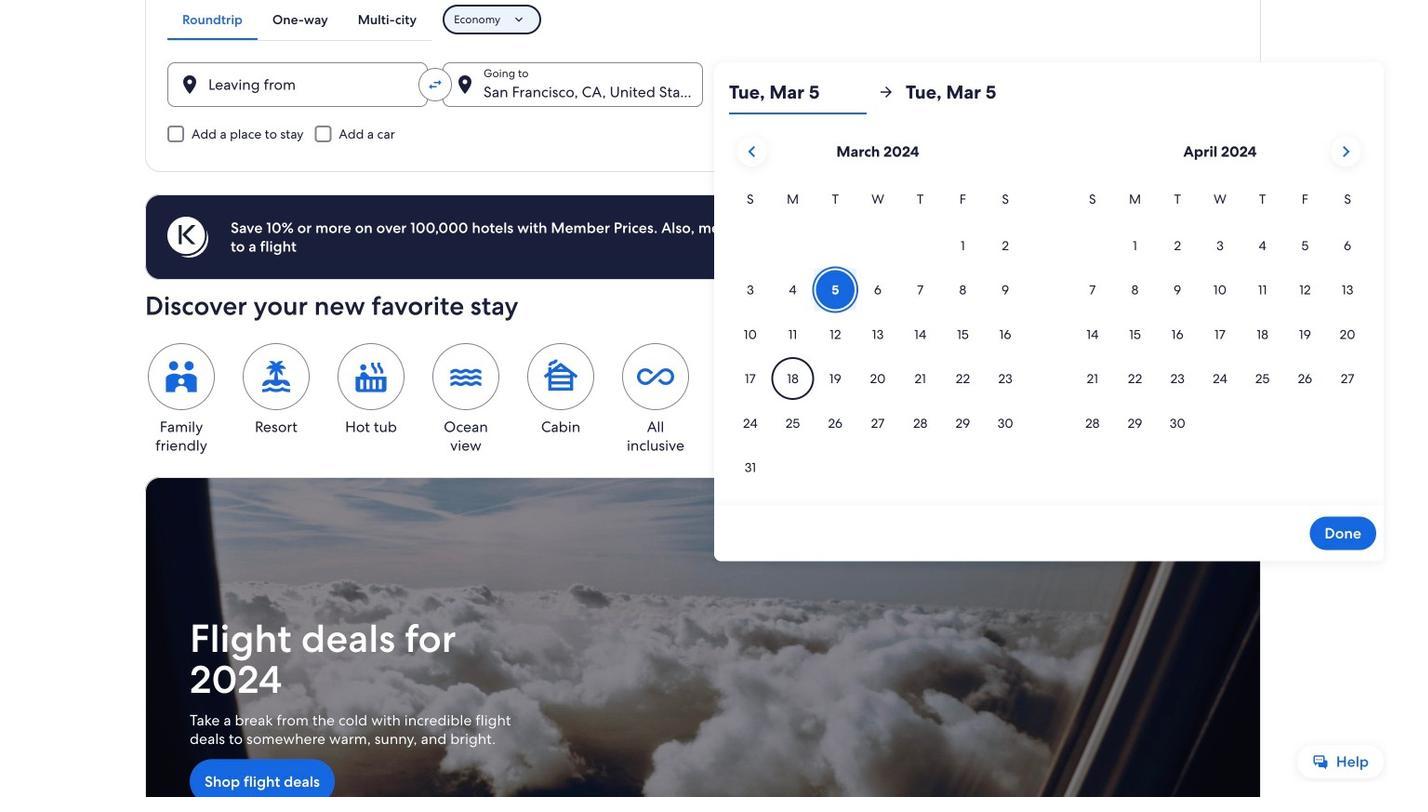 Task type: vqa. For each thing, say whether or not it's contained in the screenshot.
the deal to the right
no



Task type: describe. For each thing, give the bounding box(es) containing it.
swap origin and destination values image
[[427, 76, 444, 93]]

travel sale activities deals image
[[145, 477, 1261, 797]]

april 2024 element
[[1072, 189, 1369, 446]]



Task type: locate. For each thing, give the bounding box(es) containing it.
tab list
[[167, 0, 432, 40]]

next month image
[[1335, 140, 1357, 163]]

directional image
[[878, 84, 895, 100]]

previous month image
[[741, 140, 763, 163]]

application
[[729, 129, 1369, 491]]

march 2024 element
[[729, 189, 1027, 491]]



